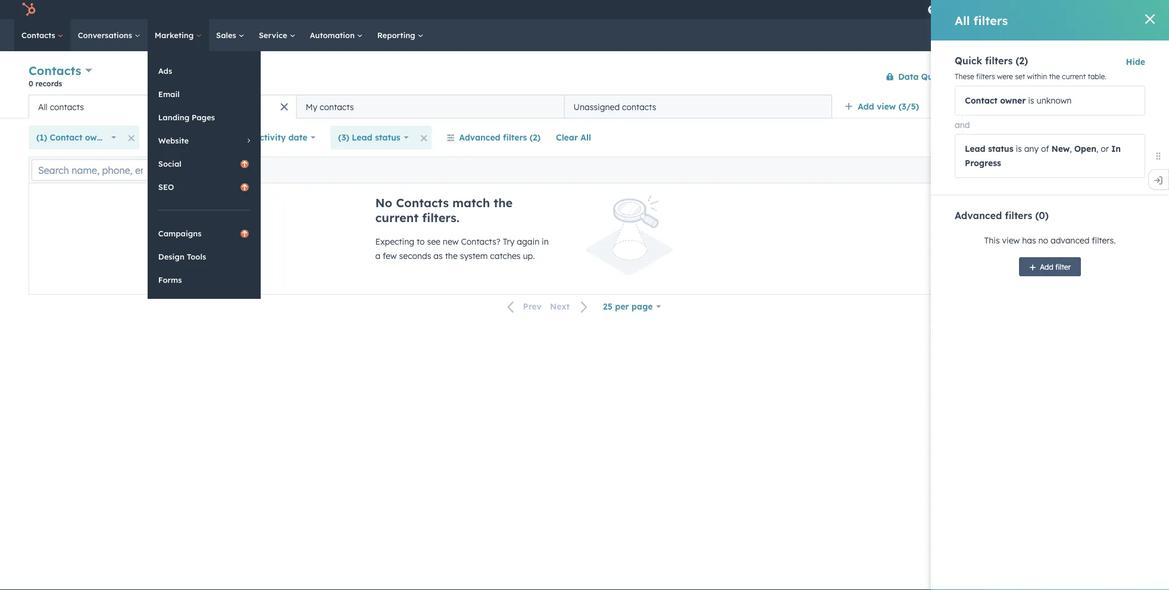 Task type: describe. For each thing, give the bounding box(es) containing it.
(1) contact owner button
[[29, 126, 124, 149]]

this
[[985, 235, 1000, 246]]

table.
[[1088, 72, 1107, 81]]

(1) contact owner
[[36, 132, 111, 143]]

all for all contacts
[[38, 102, 47, 112]]

add view (3/5)
[[858, 101, 919, 112]]

1 horizontal spatial owner
[[1000, 95, 1026, 106]]

hubspot link
[[14, 2, 45, 17]]

(3)
[[338, 132, 349, 143]]

902
[[1123, 4, 1136, 14]]

1 vertical spatial status
[[988, 143, 1014, 154]]

advanced
[[1051, 235, 1090, 246]]

all contacts button
[[29, 95, 297, 118]]

social link
[[148, 152, 261, 175]]

landing
[[158, 112, 189, 122]]

2 horizontal spatial the
[[1049, 72, 1060, 81]]

actions
[[970, 72, 995, 81]]

add for add view (3/5)
[[858, 101, 874, 112]]

pages
[[192, 112, 215, 122]]

save
[[1097, 133, 1114, 142]]

set
[[1015, 72, 1025, 81]]

email link
[[148, 83, 261, 105]]

progress
[[965, 158, 1001, 168]]

company 902
[[1085, 4, 1136, 14]]

the inside expecting to see new contacts? try again in a few seconds as the system catches up.
[[445, 251, 458, 261]]

prev button
[[500, 299, 546, 315]]

(3/5)
[[899, 101, 919, 112]]

page
[[632, 301, 653, 312]]

see
[[427, 236, 441, 247]]

import button
[[1019, 67, 1063, 86]]

views
[[955, 101, 978, 112]]

all views
[[942, 101, 978, 112]]

sales link
[[209, 19, 252, 51]]

add for add filter
[[1040, 262, 1054, 271]]

1 , from the left
[[1070, 143, 1072, 154]]

close image
[[1146, 14, 1155, 24]]

all for all views
[[942, 101, 953, 112]]

0
[[29, 79, 33, 88]]

search image
[[1144, 31, 1153, 39]]

filters for all filters
[[974, 13, 1008, 28]]

prev
[[523, 301, 542, 312]]

activity
[[254, 132, 286, 143]]

(2) for quick filters (2)
[[1016, 55, 1028, 67]]

were
[[997, 72, 1013, 81]]

advanced filters (2) button
[[439, 126, 548, 149]]

(1)
[[36, 132, 47, 143]]

clear
[[556, 132, 578, 143]]

advanced filters (0)
[[955, 210, 1049, 221]]

hubspot image
[[21, 2, 36, 17]]

date inside popup button
[[184, 132, 203, 143]]

filters. for current
[[422, 210, 460, 225]]

add filter button
[[1019, 257, 1081, 276]]

actions button
[[960, 67, 1012, 86]]

data
[[898, 71, 919, 82]]

contacts inside contacts popup button
[[29, 63, 81, 78]]

create contact button
[[1070, 67, 1141, 86]]

marketing link
[[148, 19, 209, 51]]

upgrade
[[941, 5, 973, 15]]

design tools
[[158, 252, 206, 261]]

is for owner
[[1028, 95, 1035, 106]]

contacts inside no contacts match the current filters.
[[396, 195, 449, 210]]

create for create date
[[154, 132, 182, 143]]

unassigned contacts
[[574, 102, 656, 112]]

marketing
[[155, 30, 196, 40]]

my contacts button
[[297, 95, 564, 118]]

advanced for advanced filters (2)
[[459, 132, 501, 143]]

all for all filters
[[955, 13, 970, 28]]

landing pages
[[158, 112, 215, 122]]

view for add
[[877, 101, 896, 112]]

unknown
[[1037, 95, 1072, 106]]

last activity date button
[[226, 126, 323, 149]]

in
[[542, 236, 549, 247]]

the inside no contacts match the current filters.
[[494, 195, 513, 210]]

hide button
[[1126, 55, 1146, 69]]

expecting to see new contacts? try again in a few seconds as the system catches up.
[[375, 236, 549, 261]]

is for status
[[1016, 143, 1022, 154]]

filters. for advanced
[[1092, 235, 1116, 246]]

new , open , or
[[1052, 143, 1112, 154]]

contacts banner
[[29, 61, 1141, 95]]

clear all button
[[548, 126, 599, 149]]

expecting
[[375, 236, 414, 247]]

last activity date
[[234, 132, 307, 143]]

(2) for advanced filters (2)
[[530, 132, 541, 143]]

design tools link
[[148, 245, 261, 268]]

all right "clear"
[[581, 132, 591, 143]]

no contacts match the current filters.
[[375, 195, 513, 225]]

menu containing company 902
[[926, 0, 1155, 19]]

last
[[234, 132, 252, 143]]

view for save
[[1116, 133, 1131, 142]]

sales
[[216, 30, 239, 40]]

any
[[1025, 143, 1039, 154]]

seconds
[[399, 251, 431, 261]]

no
[[375, 195, 392, 210]]

create date
[[154, 132, 203, 143]]

lead inside 'popup button'
[[352, 132, 373, 143]]

campaigns
[[158, 228, 202, 238]]

(3) lead status button
[[331, 126, 416, 149]]

clear all
[[556, 132, 591, 143]]

add view (3/5) button
[[837, 95, 934, 118]]

forms link
[[148, 269, 261, 291]]

open
[[1074, 143, 1097, 154]]

search button
[[1138, 25, 1159, 45]]

advanced filters (2)
[[459, 132, 541, 143]]

automation
[[310, 30, 357, 40]]

view for this
[[1002, 235, 1020, 246]]

as
[[434, 251, 443, 261]]

within
[[1027, 72, 1047, 81]]

help image
[[1007, 5, 1018, 16]]

pagination navigation
[[500, 299, 595, 315]]

contacts for my contacts
[[320, 102, 354, 112]]



Task type: locate. For each thing, give the bounding box(es) containing it.
0 vertical spatial i
[[1018, 81, 1021, 91]]

campaigns link
[[148, 222, 261, 245]]

date inside 'popup button'
[[288, 132, 307, 143]]

view left has
[[1002, 235, 1020, 246]]

has
[[1022, 235, 1036, 246]]

lead up 'progress'
[[965, 143, 986, 154]]

1 horizontal spatial contact
[[965, 95, 998, 106]]

1 horizontal spatial contacts
[[320, 102, 354, 112]]

conversations link
[[71, 19, 148, 51]]

help button
[[1003, 0, 1023, 19]]

status inside 'popup button'
[[375, 132, 400, 143]]

contacts down records
[[50, 102, 84, 112]]

1 horizontal spatial is
[[1028, 95, 1035, 106]]

1 horizontal spatial ,
[[1097, 143, 1099, 154]]

website link
[[148, 129, 261, 152]]

0 vertical spatial contacts
[[21, 30, 58, 40]]

Search name, phone, email addresses, or company search field
[[32, 159, 172, 181]]

to
[[417, 236, 425, 247]]

add inside button
[[1040, 262, 1054, 271]]

unassigned contacts button
[[564, 95, 832, 118]]

new
[[1052, 143, 1070, 154]]

unassigned
[[574, 102, 620, 112]]

, left the open
[[1070, 143, 1072, 154]]

0 vertical spatial owner
[[1000, 95, 1026, 106]]

catches
[[490, 251, 521, 261]]

1 vertical spatial owner
[[85, 132, 111, 143]]

advanced down my contacts button
[[459, 132, 501, 143]]

0 horizontal spatial contact
[[50, 132, 82, 143]]

contacts button
[[29, 62, 92, 79]]

(2) inside button
[[530, 132, 541, 143]]

view left "(3/5)"
[[877, 101, 896, 112]]

0 horizontal spatial i button
[[210, 116, 229, 135]]

all
[[955, 13, 970, 28], [942, 101, 953, 112], [38, 102, 47, 112], [581, 132, 591, 143]]

1 vertical spatial i button
[[210, 116, 229, 135]]

0 vertical spatial i button
[[1010, 77, 1029, 96]]

1 horizontal spatial i button
[[1010, 77, 1029, 96]]

1 horizontal spatial the
[[494, 195, 513, 210]]

filters inside button
[[503, 132, 527, 143]]

system
[[460, 251, 488, 261]]

i up the contact owner is unknown
[[1018, 81, 1021, 91]]

up.
[[523, 251, 535, 261]]

1 horizontal spatial add
[[1040, 262, 1054, 271]]

1 horizontal spatial (2)
[[1016, 55, 1028, 67]]

create down landing
[[154, 132, 182, 143]]

i button
[[1010, 77, 1029, 96], [210, 116, 229, 135]]

save view
[[1097, 133, 1131, 142]]

current
[[1062, 72, 1086, 81], [375, 210, 419, 225]]

1 vertical spatial is
[[1016, 143, 1022, 154]]

add inside popup button
[[858, 101, 874, 112]]

add left filter
[[1040, 262, 1054, 271]]

view up in
[[1116, 133, 1131, 142]]

1 vertical spatial i
[[218, 120, 220, 131]]

create inside popup button
[[154, 132, 182, 143]]

0 horizontal spatial advanced
[[459, 132, 501, 143]]

0 vertical spatial view
[[877, 101, 896, 112]]

date right activity
[[288, 132, 307, 143]]

2 contacts from the left
[[320, 102, 354, 112]]

status right (3)
[[375, 132, 400, 143]]

mateo roberts image
[[1072, 4, 1083, 15]]

1 horizontal spatial current
[[1062, 72, 1086, 81]]

these filters were set within the current table.
[[955, 72, 1107, 81]]

all left views
[[942, 101, 953, 112]]

filters for advanced filters (0)
[[1005, 210, 1033, 221]]

contacts link
[[14, 19, 71, 51]]

0 horizontal spatial ,
[[1070, 143, 1072, 154]]

company 902 button
[[1065, 0, 1154, 19]]

contacts right unassigned
[[622, 102, 656, 112]]

automation link
[[303, 19, 370, 51]]

1 vertical spatial create
[[154, 132, 182, 143]]

quick filters (2)
[[955, 55, 1028, 67]]

create left contact
[[1081, 72, 1103, 81]]

filter
[[1056, 262, 1071, 271]]

contacts down hubspot link
[[21, 30, 58, 40]]

save view button
[[1076, 128, 1141, 147]]

all left marketplaces icon
[[955, 13, 970, 28]]

1 contacts from the left
[[50, 102, 84, 112]]

0 vertical spatial the
[[1049, 72, 1060, 81]]

0 vertical spatial status
[[375, 132, 400, 143]]

2 vertical spatial the
[[445, 251, 458, 261]]

marketplaces image
[[982, 5, 993, 16]]

create for create contact
[[1081, 72, 1103, 81]]

contact inside popup button
[[50, 132, 82, 143]]

owner up search name, phone, email addresses, or company search field
[[85, 132, 111, 143]]

contact owner is unknown
[[965, 95, 1072, 106]]

0 vertical spatial is
[[1028, 95, 1035, 106]]

add left "(3/5)"
[[858, 101, 874, 112]]

create inside button
[[1081, 72, 1103, 81]]

menu item
[[1041, 0, 1064, 19]]

email
[[158, 89, 180, 99]]

or
[[1101, 143, 1109, 154]]

filters for these filters were set within the current table.
[[976, 72, 995, 81]]

filters. inside no contacts match the current filters.
[[422, 210, 460, 225]]

marketplaces button
[[975, 0, 1000, 19]]

my contacts
[[306, 102, 354, 112]]

0 horizontal spatial add
[[858, 101, 874, 112]]

1 vertical spatial (2)
[[530, 132, 541, 143]]

0 vertical spatial advanced
[[459, 132, 501, 143]]

no
[[1039, 235, 1049, 246]]

1 horizontal spatial status
[[988, 143, 1014, 154]]

2 horizontal spatial view
[[1116, 133, 1131, 142]]

next
[[550, 301, 570, 312]]

0 horizontal spatial the
[[445, 251, 458, 261]]

conversations
[[78, 30, 134, 40]]

1 vertical spatial lead
[[965, 143, 986, 154]]

0 horizontal spatial lead
[[352, 132, 373, 143]]

the right within
[[1049, 72, 1060, 81]]

hide
[[1126, 57, 1146, 67]]

the right as
[[445, 251, 458, 261]]

25
[[603, 301, 613, 312]]

, left or
[[1097, 143, 1099, 154]]

Search HubSpot search field
[[1002, 25, 1148, 45]]

owner inside popup button
[[85, 132, 111, 143]]

0 horizontal spatial view
[[877, 101, 896, 112]]

1 horizontal spatial i
[[1018, 81, 1021, 91]]

1 horizontal spatial advanced
[[955, 210, 1002, 221]]

(2) up the set
[[1016, 55, 1028, 67]]

contacts for unassigned contacts
[[622, 102, 656, 112]]

0 vertical spatial contact
[[965, 95, 998, 106]]

is left any
[[1016, 143, 1022, 154]]

current up expecting at the top of the page
[[375, 210, 419, 225]]

contacts for all contacts
[[50, 102, 84, 112]]

the
[[1049, 72, 1060, 81], [494, 195, 513, 210], [445, 251, 458, 261]]

all filters
[[955, 13, 1008, 28]]

social
[[158, 159, 181, 168]]

owner
[[1000, 95, 1026, 106], [85, 132, 111, 143]]

match
[[453, 195, 490, 210]]

is left unknown
[[1028, 95, 1035, 106]]

my
[[306, 102, 317, 112]]

records
[[35, 79, 62, 88]]

0 horizontal spatial is
[[1016, 143, 1022, 154]]

filters.
[[422, 210, 460, 225], [1092, 235, 1116, 246]]

2 date from the left
[[288, 132, 307, 143]]

contacts
[[21, 30, 58, 40], [29, 63, 81, 78], [396, 195, 449, 210]]

0 horizontal spatial (2)
[[530, 132, 541, 143]]

1 vertical spatial current
[[375, 210, 419, 225]]

date down landing pages
[[184, 132, 203, 143]]

0 vertical spatial create
[[1081, 72, 1103, 81]]

0 horizontal spatial date
[[184, 132, 203, 143]]

0 horizontal spatial current
[[375, 210, 419, 225]]

settings image
[[1027, 5, 1038, 16]]

2 horizontal spatial contacts
[[622, 102, 656, 112]]

view inside popup button
[[877, 101, 896, 112]]

0 vertical spatial filters.
[[422, 210, 460, 225]]

0 horizontal spatial filters.
[[422, 210, 460, 225]]

contacts right my
[[320, 102, 354, 112]]

menu
[[926, 0, 1155, 19]]

0 vertical spatial current
[[1062, 72, 1086, 81]]

all down the 0 records
[[38, 102, 47, 112]]

1 horizontal spatial view
[[1002, 235, 1020, 246]]

lead status is any of
[[965, 143, 1052, 154]]

filters for advanced filters (2)
[[503, 132, 527, 143]]

this view has no advanced filters.
[[985, 235, 1116, 246]]

advanced for advanced filters (0)
[[955, 210, 1002, 221]]

landing pages link
[[148, 106, 261, 129]]

owner down the set
[[1000, 95, 1026, 106]]

advanced up this
[[955, 210, 1002, 221]]

(3) lead status
[[338, 132, 400, 143]]

0 vertical spatial add
[[858, 101, 874, 112]]

0 vertical spatial lead
[[352, 132, 373, 143]]

try
[[503, 236, 515, 247]]

1 horizontal spatial filters.
[[1092, 235, 1116, 246]]

contact right (1)
[[50, 132, 82, 143]]

view inside "button"
[[1116, 133, 1131, 142]]

0 horizontal spatial i
[[218, 120, 220, 131]]

forms
[[158, 275, 182, 285]]

new
[[443, 236, 459, 247]]

3 contacts from the left
[[622, 102, 656, 112]]

contacts?
[[461, 236, 501, 247]]

quick
[[955, 55, 983, 67]]

filters for quick filters (2)
[[985, 55, 1013, 67]]

1 vertical spatial filters.
[[1092, 235, 1116, 246]]

advanced inside button
[[459, 132, 501, 143]]

0 horizontal spatial owner
[[85, 132, 111, 143]]

quality
[[921, 71, 952, 82]]

1 vertical spatial contact
[[50, 132, 82, 143]]

contact down the actions
[[965, 95, 998, 106]]

1 horizontal spatial create
[[1081, 72, 1103, 81]]

0 horizontal spatial create
[[154, 132, 182, 143]]

(2) left "clear"
[[530, 132, 541, 143]]

contacts inside contacts link
[[21, 30, 58, 40]]

contacts up records
[[29, 63, 81, 78]]

contacts right no
[[396, 195, 449, 210]]

1 vertical spatial the
[[494, 195, 513, 210]]

2 , from the left
[[1097, 143, 1099, 154]]

and
[[955, 120, 970, 130]]

current left 'table.' at the right of page
[[1062, 72, 1086, 81]]

1 horizontal spatial date
[[288, 132, 307, 143]]

the right match
[[494, 195, 513, 210]]

filters. right the advanced
[[1092, 235, 1116, 246]]

1 horizontal spatial lead
[[965, 143, 986, 154]]

add
[[858, 101, 874, 112], [1040, 262, 1054, 271]]

seo
[[158, 182, 174, 192]]

0 records
[[29, 79, 62, 88]]

1 vertical spatial add
[[1040, 262, 1054, 271]]

per
[[615, 301, 629, 312]]

status up 'progress'
[[988, 143, 1014, 154]]

service
[[259, 30, 290, 40]]

lead right (3)
[[352, 132, 373, 143]]

1 vertical spatial view
[[1116, 133, 1131, 142]]

,
[[1070, 143, 1072, 154], [1097, 143, 1099, 154]]

create
[[1081, 72, 1103, 81], [154, 132, 182, 143]]

settings link
[[1025, 3, 1040, 16]]

(2)
[[1016, 55, 1028, 67], [530, 132, 541, 143]]

date
[[184, 132, 203, 143], [288, 132, 307, 143]]

1 vertical spatial contacts
[[29, 63, 81, 78]]

i right the pages on the left
[[218, 120, 220, 131]]

2 vertical spatial contacts
[[396, 195, 449, 210]]

0 horizontal spatial status
[[375, 132, 400, 143]]

1 vertical spatial advanced
[[955, 210, 1002, 221]]

upgrade image
[[928, 5, 938, 16]]

0 vertical spatial (2)
[[1016, 55, 1028, 67]]

filters
[[974, 13, 1008, 28], [985, 55, 1013, 67], [976, 72, 995, 81], [503, 132, 527, 143], [1005, 210, 1033, 221]]

current inside no contacts match the current filters.
[[375, 210, 419, 225]]

create date button
[[146, 126, 219, 149]]

data quality button
[[878, 65, 953, 88]]

marketing menu
[[148, 51, 261, 299]]

25 per page
[[603, 301, 653, 312]]

service link
[[252, 19, 303, 51]]

0 horizontal spatial contacts
[[50, 102, 84, 112]]

reporting
[[377, 30, 418, 40]]

in progress
[[965, 143, 1121, 168]]

these
[[955, 72, 974, 81]]

filters. up the see
[[422, 210, 460, 225]]

1 date from the left
[[184, 132, 203, 143]]

2 vertical spatial view
[[1002, 235, 1020, 246]]

status
[[375, 132, 400, 143], [988, 143, 1014, 154]]



Task type: vqa. For each thing, say whether or not it's contained in the screenshot.
owner
yes



